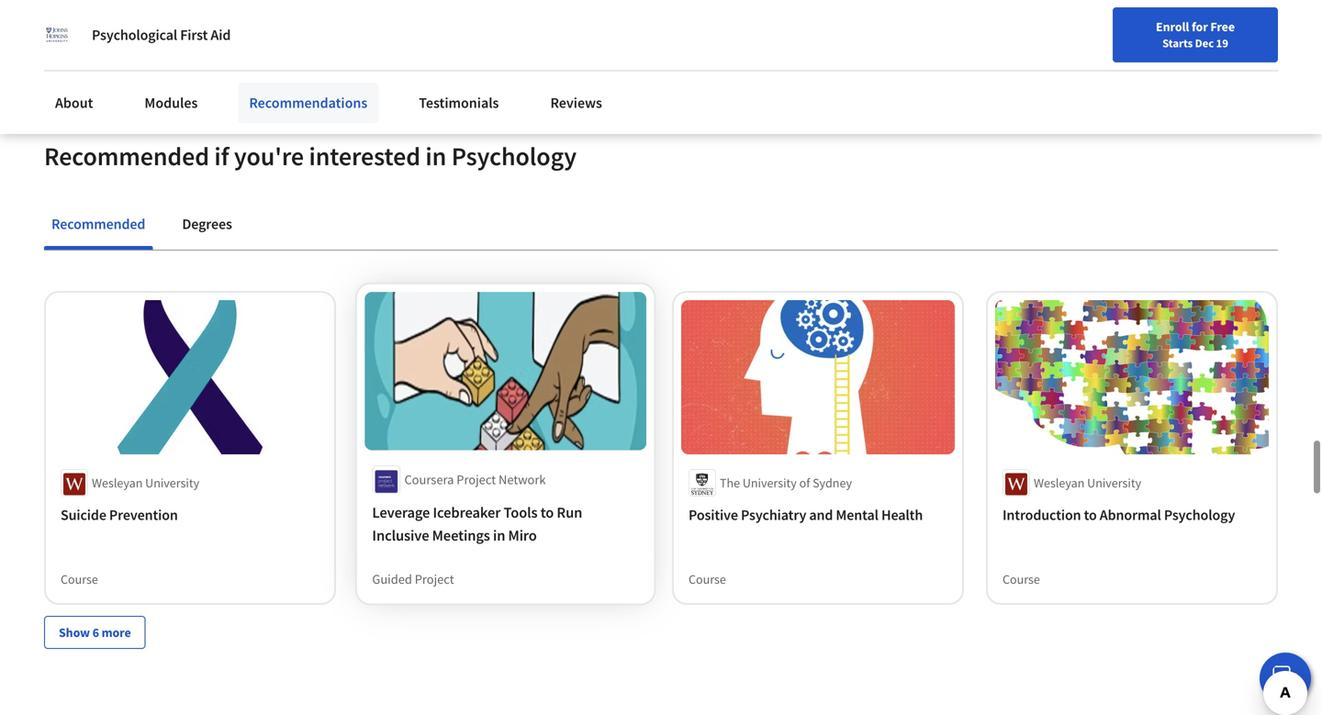 Task type: locate. For each thing, give the bounding box(es) containing it.
prevention
[[109, 506, 178, 524]]

psychology
[[452, 140, 577, 172], [1165, 506, 1236, 524]]

2 wesleyan university from the left
[[1034, 475, 1142, 491]]

reviews
[[551, 94, 603, 112]]

if
[[214, 140, 229, 172]]

3 university from the left
[[1088, 475, 1142, 491]]

19
[[1217, 36, 1229, 51]]

wesleyan university up prevention
[[92, 475, 199, 491]]

0 horizontal spatial wesleyan
[[92, 475, 143, 491]]

testimonials link
[[408, 83, 510, 123]]

0 vertical spatial in
[[426, 140, 447, 172]]

1 horizontal spatial university
[[743, 475, 797, 491]]

icebreaker
[[433, 504, 501, 523]]

testimonials
[[419, 94, 499, 112]]

mental
[[836, 506, 879, 524]]

introduction to abnormal psychology link
[[1003, 504, 1262, 526]]

course
[[61, 571, 98, 588], [689, 571, 727, 588], [1003, 571, 1041, 588]]

0 horizontal spatial course
[[61, 571, 98, 588]]

meetings
[[432, 527, 490, 546]]

2 horizontal spatial course
[[1003, 571, 1041, 588]]

the university of sydney
[[720, 475, 853, 491]]

to left run
[[541, 504, 554, 523]]

0 horizontal spatial to
[[541, 504, 554, 523]]

1 course from the left
[[61, 571, 98, 588]]

1 horizontal spatial course
[[689, 571, 727, 588]]

university up suicide prevention link
[[145, 475, 199, 491]]

first
[[180, 26, 208, 44]]

show 6 more button
[[44, 616, 146, 649]]

course for positive psychiatry and mental health
[[689, 571, 727, 588]]

psychology right abnormal
[[1165, 506, 1236, 524]]

recommended
[[44, 140, 209, 172], [51, 215, 145, 234]]

in left miro
[[493, 527, 506, 546]]

0 vertical spatial project
[[457, 472, 496, 489]]

and
[[810, 506, 834, 524]]

wesleyan up suicide prevention
[[92, 475, 143, 491]]

0 horizontal spatial psychology
[[452, 140, 577, 172]]

1 horizontal spatial psychology
[[1165, 506, 1236, 524]]

suicide prevention link
[[61, 504, 320, 526]]

1 vertical spatial project
[[415, 571, 454, 588]]

starts
[[1163, 36, 1194, 51]]

wesleyan university up introduction to abnormal psychology at bottom
[[1034, 475, 1142, 491]]

leverage icebreaker tools to run inclusive meetings in miro link
[[372, 502, 639, 548]]

course up show
[[61, 571, 98, 588]]

1 horizontal spatial in
[[493, 527, 506, 546]]

1 horizontal spatial to
[[1085, 506, 1098, 524]]

2 wesleyan from the left
[[1034, 475, 1085, 491]]

0 horizontal spatial wesleyan university
[[92, 475, 199, 491]]

project up icebreaker
[[457, 472, 496, 489]]

1 university from the left
[[145, 475, 199, 491]]

3 course from the left
[[1003, 571, 1041, 588]]

university up psychiatry
[[743, 475, 797, 491]]

the
[[720, 475, 741, 491]]

about link
[[44, 83, 104, 123]]

positive
[[689, 506, 739, 524]]

•
[[172, 19, 177, 38]]

wesleyan university
[[92, 475, 199, 491], [1034, 475, 1142, 491]]

1 horizontal spatial wesleyan
[[1034, 475, 1085, 491]]

0 horizontal spatial project
[[415, 571, 454, 588]]

psychology down testimonials
[[452, 140, 577, 172]]

suicide prevention
[[61, 506, 178, 524]]

30
[[184, 19, 199, 38]]

university up introduction to abnormal psychology at bottom
[[1088, 475, 1142, 491]]

psychological
[[92, 26, 177, 44]]

menu item
[[990, 18, 1108, 78]]

module
[[78, 19, 124, 38]]

2 university from the left
[[743, 475, 797, 491]]

0 horizontal spatial university
[[145, 475, 199, 491]]

coursera image
[[22, 15, 139, 44]]

1 wesleyan from the left
[[92, 475, 143, 491]]

course down the positive
[[689, 571, 727, 588]]

course down introduction on the right bottom of page
[[1003, 571, 1041, 588]]

1 wesleyan university from the left
[[92, 475, 199, 491]]

wesleyan
[[92, 475, 143, 491], [1034, 475, 1085, 491]]

in
[[426, 140, 447, 172], [493, 527, 506, 546]]

1 vertical spatial psychology
[[1165, 506, 1236, 524]]

collection element
[[33, 251, 1290, 679]]

project
[[457, 472, 496, 489], [415, 571, 454, 588]]

inclusive
[[372, 527, 429, 546]]

network
[[499, 472, 546, 489]]

to inside leverage icebreaker tools to run inclusive meetings in miro
[[541, 504, 554, 523]]

university
[[145, 475, 199, 491], [743, 475, 797, 491], [1088, 475, 1142, 491]]

0 vertical spatial recommended
[[44, 140, 209, 172]]

recommended inside "button"
[[51, 215, 145, 234]]

for
[[1192, 18, 1209, 35]]

1 horizontal spatial wesleyan university
[[1034, 475, 1142, 491]]

module 7 quiz • 30 minutes
[[78, 19, 252, 38]]

wesleyan up introduction on the right bottom of page
[[1034, 475, 1085, 491]]

1 vertical spatial in
[[493, 527, 506, 546]]

0 horizontal spatial in
[[426, 140, 447, 172]]

2 horizontal spatial university
[[1088, 475, 1142, 491]]

show 6 more
[[59, 625, 131, 641]]

dec
[[1196, 36, 1215, 51]]

free
[[1211, 18, 1236, 35]]

wesleyan university for to
[[1034, 475, 1142, 491]]

to
[[541, 504, 554, 523], [1085, 506, 1098, 524]]

1 horizontal spatial project
[[457, 472, 496, 489]]

to left abnormal
[[1085, 506, 1098, 524]]

project for guided
[[415, 571, 454, 588]]

aid
[[211, 26, 231, 44]]

1 vertical spatial recommended
[[51, 215, 145, 234]]

in down testimonials
[[426, 140, 447, 172]]

2 course from the left
[[689, 571, 727, 588]]

7
[[127, 19, 134, 38]]

quiz
[[137, 19, 165, 38]]

recommendation tabs tab list
[[44, 202, 1279, 250]]

project right guided in the bottom of the page
[[415, 571, 454, 588]]

guided project
[[372, 571, 454, 588]]

you're
[[234, 140, 304, 172]]



Task type: describe. For each thing, give the bounding box(es) containing it.
leverage icebreaker tools to run inclusive meetings in miro
[[372, 504, 583, 546]]

leverage
[[372, 504, 430, 523]]

more
[[102, 625, 131, 641]]

sydney
[[813, 475, 853, 491]]

johns hopkins university image
[[44, 22, 70, 48]]

suicide
[[61, 506, 106, 524]]

wesleyan university for prevention
[[92, 475, 199, 491]]

course for suicide prevention
[[61, 571, 98, 588]]

psychological first aid
[[92, 26, 231, 44]]

wesleyan for suicide
[[92, 475, 143, 491]]

degrees button
[[175, 202, 240, 246]]

run
[[557, 504, 583, 523]]

reviews link
[[540, 83, 614, 123]]

introduction to abnormal psychology
[[1003, 506, 1236, 524]]

abnormal
[[1100, 506, 1162, 524]]

university for psychiatry
[[743, 475, 797, 491]]

psychology inside collection element
[[1165, 506, 1236, 524]]

recommended button
[[44, 202, 153, 246]]

enroll for free starts dec 19
[[1157, 18, 1236, 51]]

interested
[[309, 140, 421, 172]]

wesleyan for introduction
[[1034, 475, 1085, 491]]

psychiatry
[[741, 506, 807, 524]]

introduction
[[1003, 506, 1082, 524]]

coursera project network
[[405, 472, 546, 489]]

0 vertical spatial psychology
[[452, 140, 577, 172]]

university for prevention
[[145, 475, 199, 491]]

in inside leverage icebreaker tools to run inclusive meetings in miro
[[493, 527, 506, 546]]

recommendations
[[249, 94, 368, 112]]

project for coursera
[[457, 472, 496, 489]]

positive psychiatry and mental health link
[[689, 504, 948, 526]]

modules link
[[134, 83, 209, 123]]

of
[[800, 475, 811, 491]]

miro
[[509, 527, 537, 546]]

coursera
[[405, 472, 454, 489]]

minutes
[[201, 19, 252, 38]]

positive psychiatry and mental health
[[689, 506, 923, 524]]

university for to
[[1088, 475, 1142, 491]]

recommendations link
[[238, 83, 379, 123]]

health
[[882, 506, 923, 524]]

chat with us image
[[1271, 664, 1301, 694]]

recommended if you're interested in psychology
[[44, 140, 577, 172]]

guided
[[372, 571, 412, 588]]

course for introduction to abnormal psychology
[[1003, 571, 1041, 588]]

6
[[92, 625, 99, 641]]

about
[[55, 94, 93, 112]]

modules
[[145, 94, 198, 112]]

tools
[[504, 504, 538, 523]]

recommended for recommended
[[51, 215, 145, 234]]

degrees
[[182, 215, 232, 234]]

recommended for recommended if you're interested in psychology
[[44, 140, 209, 172]]

show
[[59, 625, 90, 641]]

enroll
[[1157, 18, 1190, 35]]



Task type: vqa. For each thing, say whether or not it's contained in the screenshot.
second course from left
yes



